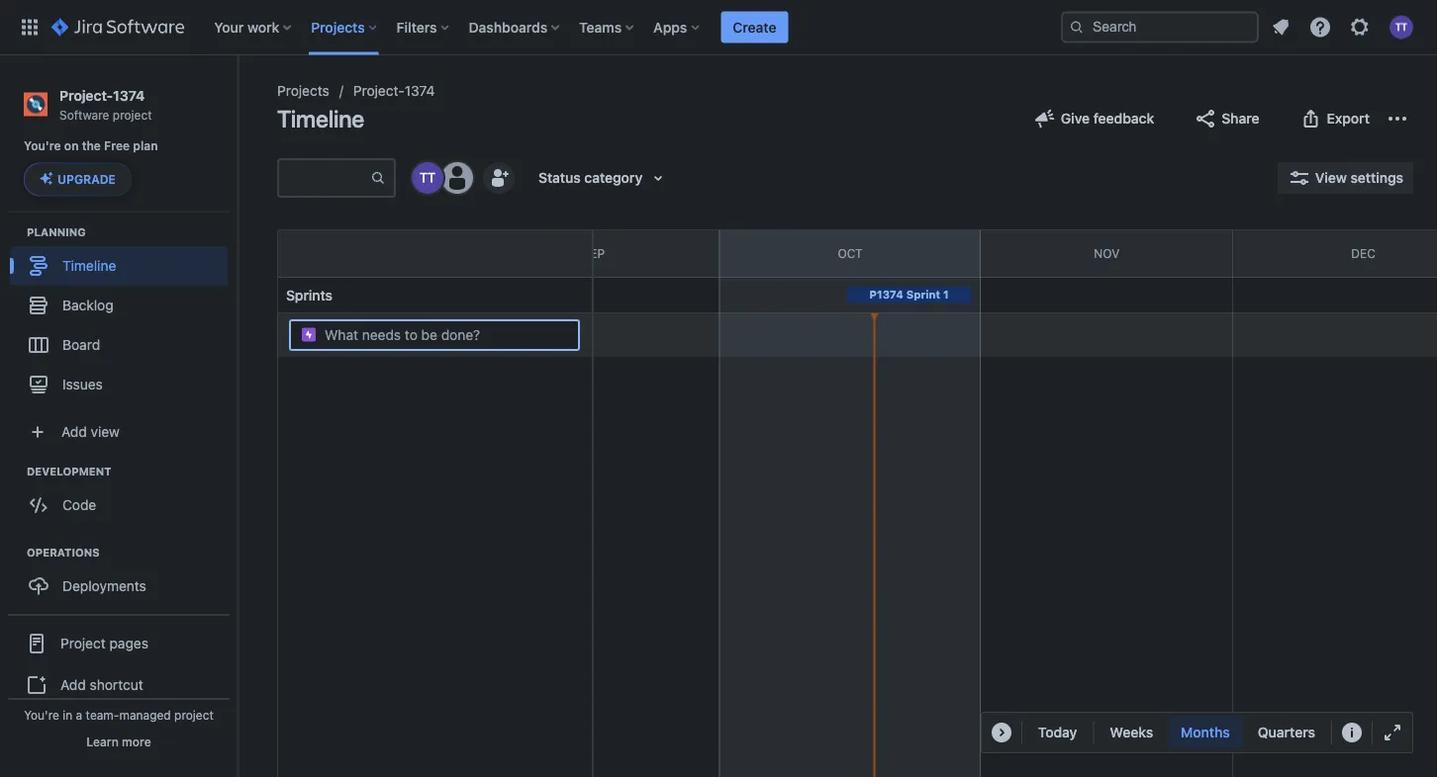 Task type: vqa. For each thing, say whether or not it's contained in the screenshot.
sample
no



Task type: describe. For each thing, give the bounding box(es) containing it.
view settings button
[[1278, 162, 1413, 194]]

p1374 sprint 1
[[870, 289, 949, 301]]

planning group
[[10, 224, 237, 410]]

project pages
[[60, 635, 148, 652]]

project- for project-1374 software project
[[59, 87, 113, 103]]

apps
[[653, 19, 687, 35]]

settings
[[1351, 170, 1404, 186]]

team-
[[86, 709, 119, 723]]

issues
[[62, 376, 103, 392]]

project-1374 link
[[353, 79, 435, 103]]

create button
[[721, 11, 788, 43]]

teams button
[[573, 11, 642, 43]]

group containing project pages
[[8, 614, 230, 755]]

sprint
[[906, 289, 940, 301]]

operations
[[27, 546, 100, 559]]

add shortcut button
[[8, 665, 230, 705]]

unassigned image
[[441, 162, 473, 194]]

sep
[[583, 247, 605, 261]]

search image
[[1069, 19, 1085, 35]]

settings image
[[1348, 15, 1372, 39]]

planning image
[[3, 220, 27, 244]]

learn more
[[86, 735, 151, 749]]

development
[[27, 465, 111, 478]]

view settings
[[1315, 170, 1404, 186]]

projects for projects link
[[277, 83, 329, 99]]

1374 for project-1374 software project
[[113, 87, 145, 103]]

teams
[[579, 19, 622, 35]]

filters button
[[391, 11, 457, 43]]

add for add shortcut
[[60, 677, 86, 693]]

shortcut
[[90, 677, 143, 693]]

months
[[1181, 725, 1230, 741]]

quarters button
[[1246, 718, 1327, 749]]

export icon image
[[1299, 107, 1323, 131]]

share
[[1222, 110, 1260, 127]]

oct
[[838, 247, 863, 261]]

development group
[[10, 464, 237, 531]]

project pages link
[[8, 622, 230, 665]]

today button
[[1026, 718, 1089, 749]]

banner containing your work
[[0, 0, 1437, 55]]

planning
[[27, 226, 86, 238]]

filters
[[397, 19, 437, 35]]

operations image
[[3, 541, 27, 565]]

share image
[[1194, 107, 1218, 131]]

project inside "project-1374 software project"
[[113, 108, 152, 122]]

give feedback
[[1061, 110, 1154, 127]]

category
[[584, 170, 643, 186]]

primary element
[[12, 0, 1061, 55]]

months button
[[1169, 718, 1242, 749]]

view
[[91, 424, 120, 440]]

help image
[[1309, 15, 1332, 39]]

the
[[82, 139, 101, 153]]

legend image
[[1340, 722, 1364, 745]]

1 horizontal spatial timeline
[[277, 105, 364, 133]]

timeline inside planning group
[[62, 257, 116, 274]]

status category
[[538, 170, 643, 186]]

export
[[1327, 110, 1370, 127]]

your profile and settings image
[[1390, 15, 1413, 39]]

on
[[64, 139, 79, 153]]

p1374
[[870, 289, 904, 301]]

free
[[104, 139, 130, 153]]

you're for you're on the free plan
[[24, 139, 61, 153]]

What needs to be done? - Press the "Enter" key to submit or the "Escape" key to cancel. text field
[[325, 326, 564, 345]]

deployments link
[[10, 567, 228, 606]]

sidebar navigation image
[[216, 79, 259, 119]]

timeline link
[[10, 246, 228, 285]]

code
[[62, 497, 96, 513]]

notifications image
[[1269, 15, 1293, 39]]

software
[[59, 108, 109, 122]]



Task type: locate. For each thing, give the bounding box(es) containing it.
pages
[[109, 635, 148, 652]]

you're for you're in a team-managed project
[[24, 709, 59, 723]]

0 vertical spatial projects
[[311, 19, 365, 35]]

0 vertical spatial timeline
[[277, 105, 364, 133]]

board
[[62, 336, 100, 353]]

in
[[63, 709, 72, 723]]

your work button
[[208, 11, 299, 43]]

weeks
[[1110, 725, 1153, 741]]

apps button
[[648, 11, 707, 43]]

2 you're from the top
[[24, 709, 59, 723]]

0 vertical spatial add
[[61, 424, 87, 440]]

projects up projects link
[[311, 19, 365, 35]]

backlog link
[[10, 285, 228, 325]]

managed
[[119, 709, 171, 723]]

1374 down 'filters' dropdown button
[[405, 83, 435, 99]]

1 vertical spatial project
[[174, 709, 214, 723]]

quarters
[[1258, 725, 1315, 741]]

your
[[214, 19, 244, 35]]

create
[[733, 19, 776, 35]]

project- for project-1374
[[353, 83, 405, 99]]

project-
[[353, 83, 405, 99], [59, 87, 113, 103]]

add people image
[[487, 166, 511, 190]]

enter full screen image
[[1381, 722, 1405, 745]]

projects for projects 'dropdown button' on the left top of page
[[311, 19, 365, 35]]

Search field
[[1061, 11, 1259, 43]]

issues link
[[10, 365, 228, 404]]

backlog
[[62, 297, 113, 313]]

add up in
[[60, 677, 86, 693]]

feedback
[[1093, 110, 1154, 127]]

upgrade button
[[25, 164, 131, 195]]

view settings image
[[1288, 166, 1311, 190]]

0 horizontal spatial timeline
[[62, 257, 116, 274]]

project
[[60, 635, 106, 652]]

upgrade
[[57, 173, 116, 186]]

add
[[61, 424, 87, 440], [60, 677, 86, 693]]

deployments
[[62, 578, 146, 594]]

view
[[1315, 170, 1347, 186]]

sprints
[[286, 287, 333, 303]]

timeline
[[277, 105, 364, 133], [62, 257, 116, 274]]

1374
[[405, 83, 435, 99], [113, 87, 145, 103]]

code link
[[10, 485, 228, 525]]

1 horizontal spatial 1374
[[405, 83, 435, 99]]

project- down projects 'dropdown button' on the left top of page
[[353, 83, 405, 99]]

1 horizontal spatial project
[[174, 709, 214, 723]]

1
[[943, 289, 949, 301]]

you're left in
[[24, 709, 59, 723]]

project
[[113, 108, 152, 122], [174, 709, 214, 723]]

share button
[[1182, 103, 1271, 135]]

weeks button
[[1098, 718, 1165, 749]]

plan
[[133, 139, 158, 153]]

0 horizontal spatial 1374
[[113, 87, 145, 103]]

nov
[[1094, 247, 1120, 261]]

appswitcher icon image
[[18, 15, 42, 39]]

add left view
[[61, 424, 87, 440]]

project right managed
[[174, 709, 214, 723]]

epic image
[[301, 327, 317, 343]]

1 you're from the top
[[24, 139, 61, 153]]

project-1374
[[353, 83, 435, 99]]

project-1374 software project
[[59, 87, 152, 122]]

add for add view
[[61, 424, 87, 440]]

project- inside "project-1374 software project"
[[59, 87, 113, 103]]

give
[[1061, 110, 1090, 127]]

work
[[247, 19, 279, 35]]

today
[[1038, 725, 1077, 741]]

terry turtle image
[[412, 162, 443, 194]]

1374 for project-1374
[[405, 83, 435, 99]]

1 vertical spatial you're
[[24, 709, 59, 723]]

give feedback button
[[1021, 103, 1166, 135]]

status category button
[[527, 162, 682, 194]]

1 vertical spatial timeline
[[62, 257, 116, 274]]

dec
[[1351, 247, 1376, 261]]

projects inside 'dropdown button'
[[311, 19, 365, 35]]

banner
[[0, 0, 1437, 55]]

learn more button
[[86, 734, 151, 750]]

export button
[[1287, 103, 1382, 135]]

0 horizontal spatial project
[[113, 108, 152, 122]]

operations group
[[10, 545, 237, 612]]

your work
[[214, 19, 279, 35]]

you're left "on"
[[24, 139, 61, 153]]

timeline down projects link
[[277, 105, 364, 133]]

more
[[122, 735, 151, 749]]

Search timeline text field
[[279, 160, 370, 196]]

you're
[[24, 139, 61, 153], [24, 709, 59, 723]]

projects
[[311, 19, 365, 35], [277, 83, 329, 99]]

add shortcut
[[60, 677, 143, 693]]

board link
[[10, 325, 228, 365]]

projects link
[[277, 79, 329, 103]]

projects button
[[305, 11, 385, 43]]

you're in a team-managed project
[[24, 709, 214, 723]]

group
[[8, 614, 230, 755]]

1 vertical spatial projects
[[277, 83, 329, 99]]

learn
[[86, 735, 119, 749]]

1 horizontal spatial project-
[[353, 83, 405, 99]]

add view
[[61, 424, 120, 440]]

0 horizontal spatial project-
[[59, 87, 113, 103]]

development image
[[3, 460, 27, 483]]

a
[[76, 709, 82, 723]]

you're on the free plan
[[24, 139, 158, 153]]

0 vertical spatial you're
[[24, 139, 61, 153]]

project- up software
[[59, 87, 113, 103]]

1 vertical spatial add
[[60, 677, 86, 693]]

dashboards button
[[463, 11, 567, 43]]

add inside popup button
[[61, 424, 87, 440]]

add inside button
[[60, 677, 86, 693]]

add view button
[[12, 412, 226, 452]]

status
[[538, 170, 581, 186]]

1374 up free
[[113, 87, 145, 103]]

timeline up "backlog"
[[62, 257, 116, 274]]

0 vertical spatial project
[[113, 108, 152, 122]]

projects right sidebar navigation image
[[277, 83, 329, 99]]

dashboards
[[469, 19, 548, 35]]

jira software image
[[51, 15, 184, 39], [51, 15, 184, 39]]

1374 inside "project-1374 software project"
[[113, 87, 145, 103]]

project up plan
[[113, 108, 152, 122]]



